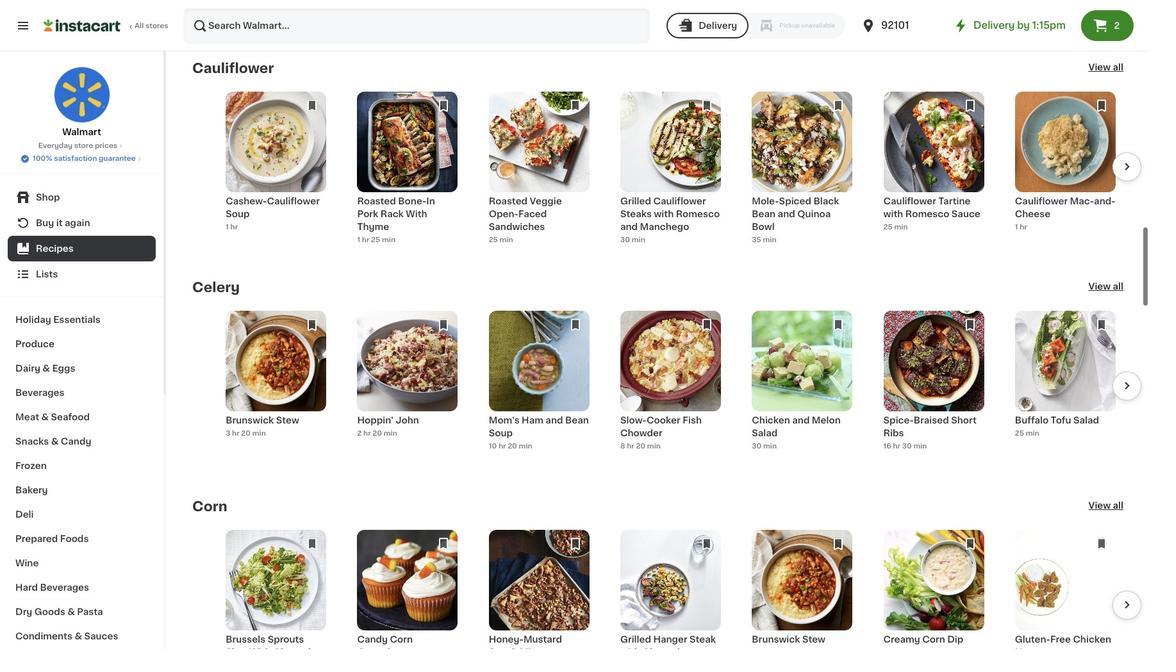 Task type: vqa. For each thing, say whether or not it's contained in the screenshot.
Hoppin' John
yes



Task type: locate. For each thing, give the bounding box(es) containing it.
1 horizontal spatial 1 hr
[[1015, 223, 1027, 231]]

2 vertical spatial view all link
[[1089, 499, 1124, 515]]

bean
[[752, 210, 776, 219], [565, 416, 589, 425]]

candy
[[61, 437, 91, 446], [357, 635, 388, 644]]

it
[[56, 219, 63, 228]]

1 vertical spatial view
[[1089, 282, 1111, 291]]

romesco up manchego
[[676, 210, 720, 219]]

snack
[[489, 648, 517, 649]]

cupcakes
[[357, 648, 404, 649]]

1 view from the top
[[1089, 63, 1111, 72]]

2 horizontal spatial 25 min
[[1015, 430, 1040, 437]]

item carousel region
[[192, 92, 1142, 249], [192, 311, 1142, 469], [192, 530, 1142, 649]]

with for steak
[[621, 648, 640, 649]]

bean for mole-spiced black bean and quinoa bowl
[[752, 210, 776, 219]]

everyday store prices link
[[38, 141, 125, 151]]

1 horizontal spatial delivery
[[974, 21, 1015, 30]]

25 down sandwiches
[[489, 236, 498, 243]]

roasted for pork
[[357, 197, 396, 206]]

frozen
[[15, 462, 47, 471]]

25 for roasted veggie open-faced sandwiches
[[489, 236, 498, 243]]

3 item carousel region from the top
[[192, 530, 1142, 649]]

bean up bowl
[[752, 210, 776, 219]]

seafood
[[51, 413, 90, 422]]

0 vertical spatial soup
[[226, 210, 250, 219]]

1 romesco from the left
[[676, 210, 720, 219]]

creamy
[[884, 635, 920, 644]]

view
[[1089, 63, 1111, 72], [1089, 282, 1111, 291], [1089, 501, 1111, 510]]

roasted inside roasted veggie open-faced sandwiches
[[489, 197, 528, 206]]

item carousel region containing brunswick stew
[[192, 311, 1142, 469]]

25 min for roasted veggie open-faced sandwiches
[[489, 236, 513, 243]]

tartine
[[939, 197, 971, 206]]

item carousel region containing brussels sprouts slaw with charre
[[192, 530, 1142, 649]]

25 min down cauliflower tartine with romesco sauce
[[884, 223, 908, 231]]

1 vertical spatial all
[[1113, 282, 1124, 291]]

view all link
[[1089, 61, 1124, 76], [1089, 280, 1124, 296], [1089, 499, 1124, 515]]

with for steaks
[[654, 210, 674, 219]]

lists
[[36, 270, 58, 279]]

35 min
[[752, 236, 777, 243]]

2 10 hr 20 min from the top
[[489, 443, 533, 450]]

cooker
[[647, 416, 681, 425]]

30 min down chicken and melon salad
[[752, 443, 777, 450]]

1 vertical spatial soup
[[489, 429, 513, 438]]

view all
[[1089, 63, 1124, 72], [1089, 282, 1124, 291], [1089, 501, 1124, 510]]

0 horizontal spatial soup
[[226, 210, 250, 219]]

1 horizontal spatial 30 min
[[752, 443, 777, 450]]

honey-mustard snack mix
[[489, 635, 562, 649]]

1 vertical spatial 8 hr 20 min
[[621, 443, 661, 450]]

2 vertical spatial view all
[[1089, 501, 1124, 510]]

0 vertical spatial view all link
[[1089, 61, 1124, 76]]

salad inside chicken and melon salad
[[752, 429, 778, 438]]

& for snacks
[[51, 437, 59, 446]]

1 hr down cheese
[[1015, 223, 1027, 231]]

open-
[[489, 210, 519, 219]]

ribs
[[884, 429, 904, 438]]

30 min for grilled cauliflower steaks with romesco and manchego
[[621, 236, 645, 243]]

dry goods & pasta
[[15, 608, 103, 617]]

100%
[[33, 155, 52, 162]]

frozen link
[[8, 454, 156, 478]]

0 horizontal spatial romesco
[[676, 210, 720, 219]]

0 vertical spatial 8 hr 20 min
[[621, 4, 661, 11]]

25 down cauliflower tartine with romesco sauce
[[884, 223, 893, 231]]

recipe card group containing cauliflower mac-and- cheese
[[1015, 92, 1116, 249]]

1 view all link from the top
[[1089, 61, 1124, 76]]

creamy corn dip link
[[884, 530, 984, 649]]

0 vertical spatial 10
[[489, 4, 497, 11]]

recipe card group containing roasted veggie open-faced sandwiches
[[489, 92, 590, 249]]

0 vertical spatial brunswick stew
[[226, 416, 299, 425]]

and inside "grilled cauliflower steaks with romesco and manchego"
[[621, 222, 638, 231]]

deli link
[[8, 503, 156, 527]]

item carousel region for celery
[[192, 311, 1142, 469]]

& left "eggs"
[[43, 364, 50, 373]]

10 inside recipe card group
[[489, 443, 497, 450]]

1 horizontal spatial candy
[[357, 635, 388, 644]]

all for corn
[[1113, 501, 1124, 510]]

mix
[[520, 648, 536, 649]]

1 horizontal spatial brunswick
[[752, 635, 800, 644]]

2 for 2 hr 20 min
[[357, 430, 362, 437]]

roasted up "pork"
[[357, 197, 396, 206]]

1 horizontal spatial with
[[654, 210, 674, 219]]

& right snacks
[[51, 437, 59, 446]]

grilled hanger steak with charre
[[621, 635, 716, 649]]

snacks
[[15, 437, 49, 446]]

1 roasted from the left
[[357, 197, 396, 206]]

store
[[74, 142, 93, 149]]

wine
[[15, 559, 39, 568]]

1 horizontal spatial salad
[[1074, 416, 1099, 425]]

1 horizontal spatial 2
[[1114, 21, 1120, 30]]

2 all from the top
[[1113, 282, 1124, 291]]

romesco down tartine
[[906, 210, 950, 219]]

soup
[[226, 210, 250, 219], [489, 429, 513, 438]]

2 grilled from the top
[[621, 635, 651, 644]]

1 vertical spatial brunswick stew
[[752, 635, 826, 644]]

1 horizontal spatial corn
[[390, 635, 413, 644]]

0 vertical spatial 8
[[621, 4, 625, 11]]

hoppin' john
[[357, 416, 419, 425]]

0 vertical spatial candy
[[61, 437, 91, 446]]

1 vertical spatial with
[[250, 648, 271, 649]]

0 vertical spatial 25 min
[[884, 223, 908, 231]]

16
[[884, 443, 892, 450]]

0 vertical spatial view all
[[1089, 63, 1124, 72]]

1 hr 30 min
[[226, 4, 265, 11]]

view for cauliflower
[[1089, 63, 1111, 72]]

and left melon
[[793, 416, 810, 425]]

recipe card group containing grilled hanger steak with charre
[[621, 530, 721, 649]]

salad
[[1074, 416, 1099, 425], [752, 429, 778, 438]]

with inside grilled hanger steak with charre
[[621, 648, 640, 649]]

hr for mom's ham and bean soup
[[499, 443, 506, 450]]

2 item carousel region from the top
[[192, 311, 1142, 469]]

buy it again link
[[8, 210, 156, 236]]

all stores
[[135, 22, 168, 29]]

recipe card group
[[226, 92, 326, 249], [357, 92, 458, 249], [489, 92, 590, 249], [621, 92, 721, 249], [752, 92, 853, 249], [884, 92, 984, 249], [1015, 92, 1116, 249], [226, 311, 326, 469], [357, 311, 458, 469], [489, 311, 590, 469], [621, 311, 721, 469], [752, 311, 853, 469], [884, 311, 984, 469], [1015, 311, 1116, 469], [226, 530, 326, 649], [357, 530, 458, 649], [489, 530, 590, 649], [621, 530, 721, 649], [752, 530, 853, 649], [884, 530, 984, 649], [1015, 530, 1116, 649]]

1 vertical spatial salad
[[752, 429, 778, 438]]

0 horizontal spatial candy
[[61, 437, 91, 446]]

0 horizontal spatial 25 min
[[489, 236, 513, 243]]

0 vertical spatial stew
[[276, 416, 299, 425]]

20 for brunswick stew
[[241, 430, 251, 437]]

2 1 hr from the left
[[1015, 223, 1027, 231]]

recipe card group containing cauliflower tartine with romesco sauce
[[884, 92, 984, 249]]

2 vertical spatial item carousel region
[[192, 530, 1142, 649]]

min inside "link"
[[519, 4, 533, 11]]

16 hr 30 min
[[884, 443, 927, 450]]

2 view all from the top
[[1089, 282, 1124, 291]]

2 for 2
[[1114, 21, 1120, 30]]

with
[[654, 210, 674, 219], [884, 210, 904, 219], [621, 648, 640, 649]]

0 vertical spatial view
[[1089, 63, 1111, 72]]

0 horizontal spatial with
[[621, 648, 640, 649]]

30 min
[[621, 236, 645, 243], [752, 443, 777, 450]]

roasted inside roasted bone-in pork rack with thyme
[[357, 197, 396, 206]]

0 vertical spatial 30 min
[[621, 236, 645, 243]]

beverages link
[[8, 381, 156, 405]]

bean inside mole-spiced black bean and quinoa bowl
[[752, 210, 776, 219]]

2 vertical spatial all
[[1113, 501, 1124, 510]]

meat
[[15, 413, 39, 422]]

1 vertical spatial 25 min
[[489, 236, 513, 243]]

with down the brussels
[[250, 648, 271, 649]]

soup inside "cashew-cauliflower soup"
[[226, 210, 250, 219]]

25 min down sandwiches
[[489, 236, 513, 243]]

beverages down dairy & eggs
[[15, 388, 64, 397]]

and down "spiced"
[[778, 210, 795, 219]]

bean inside mom's ham and bean soup
[[565, 416, 589, 425]]

with inside roasted bone-in pork rack with thyme
[[406, 210, 427, 219]]

manchego
[[640, 222, 689, 231]]

hr for hoppin' john
[[363, 430, 371, 437]]

0 horizontal spatial 30 min
[[621, 236, 645, 243]]

all
[[1113, 63, 1124, 72], [1113, 282, 1124, 291], [1113, 501, 1124, 510]]

delivery
[[974, 21, 1015, 30], [699, 21, 737, 30]]

recipe card group containing spice-braised short ribs
[[884, 311, 984, 469]]

0 vertical spatial all
[[1113, 63, 1124, 72]]

3 all from the top
[[1113, 501, 1124, 510]]

0 vertical spatial with
[[406, 210, 427, 219]]

1 8 from the top
[[621, 4, 625, 11]]

0 horizontal spatial 1 hr
[[226, 223, 238, 231]]

chicken inside gluten-free chicken nuggets
[[1073, 635, 1112, 644]]

1 vertical spatial chicken
[[1073, 635, 1112, 644]]

1 horizontal spatial stew
[[803, 635, 826, 644]]

3 view all from the top
[[1089, 501, 1124, 510]]

1 vertical spatial 10
[[489, 443, 497, 450]]

mole-spiced black bean and quinoa bowl
[[752, 197, 839, 231]]

brunswick stew
[[226, 416, 299, 425], [752, 635, 826, 644]]

1 horizontal spatial brunswick stew
[[752, 635, 826, 644]]

0 vertical spatial bean
[[752, 210, 776, 219]]

bean right ham
[[565, 416, 589, 425]]

goods
[[34, 608, 65, 617]]

1 all from the top
[[1113, 63, 1124, 72]]

1 horizontal spatial bean
[[752, 210, 776, 219]]

candy corn cupcakes link
[[357, 530, 458, 649]]

0 horizontal spatial chicken
[[752, 416, 790, 425]]

with inside "grilled cauliflower steaks with romesco and manchego"
[[654, 210, 674, 219]]

steak
[[690, 635, 716, 644]]

30
[[240, 4, 249, 11], [621, 236, 630, 243], [752, 443, 762, 450], [902, 443, 912, 450]]

25 min down buffalo
[[1015, 430, 1040, 437]]

20 for slow-cooker fish chowder
[[636, 443, 646, 450]]

beverages up dry goods & pasta
[[40, 583, 89, 592]]

1 horizontal spatial romesco
[[906, 210, 950, 219]]

& left sauces
[[75, 632, 82, 641]]

0 horizontal spatial bean
[[565, 416, 589, 425]]

1 grilled from the top
[[621, 197, 651, 206]]

1 hr down cashew-
[[226, 223, 238, 231]]

2 inside button
[[1114, 21, 1120, 30]]

1 vertical spatial view all link
[[1089, 280, 1124, 296]]

2 view all link from the top
[[1089, 280, 1124, 296]]

chicken left melon
[[752, 416, 790, 425]]

item carousel region containing cashew-cauliflower soup
[[192, 92, 1142, 249]]

and inside chicken and melon salad
[[793, 416, 810, 425]]

1 vertical spatial 10 hr 20 min
[[489, 443, 533, 450]]

2 vertical spatial view
[[1089, 501, 1111, 510]]

dry
[[15, 608, 32, 617]]

1 8 hr 20 min from the top
[[621, 4, 661, 11]]

brunswick
[[226, 416, 274, 425], [752, 635, 800, 644]]

chicken right free
[[1073, 635, 1112, 644]]

30 min down steaks
[[621, 236, 645, 243]]

view all for cauliflower
[[1089, 63, 1124, 72]]

brunswick stew link
[[752, 530, 853, 649]]

essentials
[[53, 315, 101, 324]]

produce
[[15, 340, 54, 349]]

1:15pm
[[1033, 21, 1066, 30]]

1 horizontal spatial with
[[406, 210, 427, 219]]

25 down thyme
[[371, 236, 380, 243]]

delivery button
[[667, 13, 749, 38]]

10 hr 20 min link
[[489, 0, 590, 30]]

0 horizontal spatial with
[[250, 648, 271, 649]]

nuggets
[[1015, 648, 1055, 649]]

2 horizontal spatial with
[[884, 210, 904, 219]]

3 view all link from the top
[[1089, 499, 1124, 515]]

10 inside "link"
[[489, 4, 497, 11]]

1 10 hr 20 min from the top
[[489, 4, 533, 11]]

grilled left hanger at the right bottom of the page
[[621, 635, 651, 644]]

celery
[[192, 281, 240, 294]]

satisfaction
[[54, 155, 97, 162]]

all stores link
[[44, 8, 169, 44]]

min
[[251, 4, 265, 11], [519, 4, 533, 11], [647, 4, 661, 11], [895, 223, 908, 231], [382, 236, 396, 243], [500, 236, 513, 243], [632, 236, 645, 243], [763, 236, 777, 243], [252, 430, 266, 437], [384, 430, 397, 437], [1026, 430, 1040, 437], [519, 443, 533, 450], [647, 443, 661, 450], [763, 443, 777, 450], [914, 443, 927, 450]]

0 vertical spatial brunswick
[[226, 416, 274, 425]]

roasted up open-
[[489, 197, 528, 206]]

grilled for grilled hanger steak with charre
[[621, 635, 651, 644]]

recipe card group containing slow-cooker fish chowder
[[621, 311, 721, 469]]

2 10 from the top
[[489, 443, 497, 450]]

with down bone- at the top of page
[[406, 210, 427, 219]]

25 min
[[884, 223, 908, 231], [489, 236, 513, 243], [1015, 430, 1040, 437]]

steaks
[[621, 210, 652, 219]]

with inside cauliflower tartine with romesco sauce
[[884, 210, 904, 219]]

creamy corn dip
[[884, 635, 964, 644]]

grilled up steaks
[[621, 197, 651, 206]]

corn inside candy corn cupcakes
[[390, 635, 413, 644]]

roasted veggie open-faced sandwiches
[[489, 197, 562, 231]]

1 item carousel region from the top
[[192, 92, 1142, 249]]

soup down cashew-
[[226, 210, 250, 219]]

0 horizontal spatial brunswick
[[226, 416, 274, 425]]

recipe card group containing roasted bone-in pork rack with thyme
[[357, 92, 458, 249]]

1 vertical spatial brunswick
[[752, 635, 800, 644]]

2 roasted from the left
[[489, 197, 528, 206]]

1 view all from the top
[[1089, 63, 1124, 72]]

1 horizontal spatial roasted
[[489, 197, 528, 206]]

0 vertical spatial chicken
[[752, 416, 790, 425]]

grilled inside "grilled cauliflower steaks with romesco and manchego"
[[621, 197, 651, 206]]

recipe card group containing cashew-cauliflower soup
[[226, 92, 326, 249]]

25 down buffalo
[[1015, 430, 1024, 437]]

1 horizontal spatial 25 min
[[884, 223, 908, 231]]

0 vertical spatial 2
[[1114, 21, 1120, 30]]

candy up cupcakes
[[357, 635, 388, 644]]

and down steaks
[[621, 222, 638, 231]]

1 vertical spatial item carousel region
[[192, 311, 1142, 469]]

1 vertical spatial 2
[[357, 430, 362, 437]]

recipe card group containing buffalo tofu salad
[[1015, 311, 1116, 469]]

1 hr for cashew-cauliflower soup
[[226, 223, 238, 231]]

0 vertical spatial 10 hr 20 min
[[489, 4, 533, 11]]

& right the meat
[[41, 413, 49, 422]]

2 vertical spatial 25 min
[[1015, 430, 1040, 437]]

2 romesco from the left
[[906, 210, 950, 219]]

3 view from the top
[[1089, 501, 1111, 510]]

hr for spice-braised short ribs
[[893, 443, 901, 450]]

1 vertical spatial grilled
[[621, 635, 651, 644]]

0 vertical spatial item carousel region
[[192, 92, 1142, 249]]

1 10 from the top
[[489, 4, 497, 11]]

cauliflower tartine with romesco sauce
[[884, 197, 981, 219]]

0 horizontal spatial stew
[[276, 416, 299, 425]]

candy down seafood
[[61, 437, 91, 446]]

0 horizontal spatial 2
[[357, 430, 362, 437]]

1 vertical spatial candy
[[357, 635, 388, 644]]

romesco inside cauliflower tartine with romesco sauce
[[906, 210, 950, 219]]

1 vertical spatial 8
[[621, 443, 625, 450]]

candy corn cupcakes
[[357, 635, 413, 649]]

everyday
[[38, 142, 72, 149]]

0 horizontal spatial roasted
[[357, 197, 396, 206]]

1 horizontal spatial soup
[[489, 429, 513, 438]]

deli
[[15, 510, 34, 519]]

Search field
[[185, 9, 649, 42]]

0 vertical spatial grilled
[[621, 197, 651, 206]]

1 vertical spatial 30 min
[[752, 443, 777, 450]]

and right ham
[[546, 416, 563, 425]]

0 horizontal spatial delivery
[[699, 21, 737, 30]]

all for celery
[[1113, 282, 1124, 291]]

soup down the mom's
[[489, 429, 513, 438]]

1 horizontal spatial chicken
[[1073, 635, 1112, 644]]

item carousel region for corn
[[192, 530, 1142, 649]]

brussels sprouts slaw with charre
[[226, 635, 312, 649]]

0 horizontal spatial salad
[[752, 429, 778, 438]]

25 for cauliflower tartine with romesco sauce
[[884, 223, 893, 231]]

hr inside "link"
[[499, 4, 506, 11]]

delivery inside button
[[699, 21, 737, 30]]

snacks & candy
[[15, 437, 91, 446]]

recipe card group containing candy corn cupcakes
[[357, 530, 458, 649]]

1 vertical spatial view all
[[1089, 282, 1124, 291]]

None search field
[[183, 8, 650, 44]]

recipe card group containing brussels sprouts slaw with charre
[[226, 530, 326, 649]]

grilled inside grilled hanger steak with charre
[[621, 635, 651, 644]]

2 view from the top
[[1089, 282, 1111, 291]]

2 horizontal spatial corn
[[923, 635, 945, 644]]

recipe card group containing grilled cauliflower steaks with romesco and manchego
[[621, 92, 721, 249]]

1 1 hr from the left
[[226, 223, 238, 231]]

tofu
[[1051, 416, 1072, 425]]

1 vertical spatial bean
[[565, 416, 589, 425]]



Task type: describe. For each thing, give the bounding box(es) containing it.
meat & seafood link
[[8, 405, 156, 430]]

john
[[396, 416, 419, 425]]

1 vertical spatial stew
[[803, 635, 826, 644]]

all for cauliflower
[[1113, 63, 1124, 72]]

roasted for faced
[[489, 197, 528, 206]]

prepared foods
[[15, 535, 89, 544]]

melon
[[812, 416, 841, 425]]

cauliflower inside "grilled cauliflower steaks with romesco and manchego"
[[653, 197, 706, 206]]

bakery link
[[8, 478, 156, 503]]

free
[[1051, 635, 1071, 644]]

by
[[1017, 21, 1030, 30]]

& left "pasta"
[[67, 608, 75, 617]]

hard beverages
[[15, 583, 89, 592]]

mom's ham and bean soup
[[489, 416, 589, 438]]

2 hr 20 min
[[357, 430, 397, 437]]

walmart logo image
[[54, 67, 110, 123]]

delivery for delivery by 1:15pm
[[974, 21, 1015, 30]]

buffalo tofu salad
[[1015, 416, 1099, 425]]

grilled for grilled cauliflower steaks with romesco and manchego
[[621, 197, 651, 206]]

pasta
[[77, 608, 103, 617]]

prepared foods link
[[8, 527, 156, 551]]

service type group
[[667, 13, 846, 38]]

hr for brunswick stew
[[232, 430, 240, 437]]

pork
[[357, 210, 378, 219]]

hard
[[15, 583, 38, 592]]

hr for slow-cooker fish chowder
[[627, 443, 634, 450]]

1 hr for cauliflower mac-and- cheese
[[1015, 223, 1027, 231]]

cashew-cauliflower soup
[[226, 197, 320, 219]]

100% satisfaction guarantee
[[33, 155, 136, 162]]

view all for corn
[[1089, 501, 1124, 510]]

view all link for celery
[[1089, 280, 1124, 296]]

buffalo
[[1015, 416, 1049, 425]]

instacart logo image
[[44, 18, 121, 33]]

eggs
[[52, 364, 75, 373]]

corn for creamy
[[923, 635, 945, 644]]

corn for candy
[[390, 635, 413, 644]]

recipe card group containing mole-spiced black bean and quinoa bowl
[[752, 92, 853, 249]]

25 min for cauliflower tartine with romesco sauce
[[884, 223, 908, 231]]

recipe card group containing creamy corn dip
[[884, 530, 984, 649]]

condiments & sauces link
[[8, 624, 156, 649]]

sandwiches
[[489, 222, 545, 231]]

92101 button
[[861, 8, 938, 44]]

snacks & candy link
[[8, 430, 156, 454]]

1 vertical spatial beverages
[[40, 583, 89, 592]]

walmart
[[62, 128, 101, 137]]

grilled hanger steak with charre link
[[621, 530, 721, 649]]

recipe card group containing hoppin' john
[[357, 311, 458, 469]]

20 for mom's ham and bean soup
[[508, 443, 517, 450]]

slaw
[[226, 648, 247, 649]]

dip
[[948, 635, 964, 644]]

in
[[426, 197, 435, 206]]

hr for cashew-cauliflower soup
[[230, 223, 238, 231]]

recipe card group containing chicken and melon salad
[[752, 311, 853, 469]]

chicken and melon salad
[[752, 416, 841, 438]]

everyday store prices
[[38, 142, 117, 149]]

rack
[[381, 210, 404, 219]]

mom's
[[489, 416, 520, 425]]

1 for cashew-cauliflower soup
[[226, 223, 229, 231]]

dry goods & pasta link
[[8, 600, 156, 624]]

brunswick stew inside brunswick stew link
[[752, 635, 826, 644]]

recipes link
[[8, 236, 156, 262]]

faced
[[519, 210, 547, 219]]

hard beverages link
[[8, 576, 156, 600]]

hr for cauliflower mac-and- cheese
[[1020, 223, 1027, 231]]

gluten-
[[1015, 635, 1051, 644]]

dairy
[[15, 364, 40, 373]]

20 inside "link"
[[508, 4, 517, 11]]

100% satisfaction guarantee button
[[20, 151, 144, 164]]

slow-
[[621, 416, 647, 425]]

holiday essentials link
[[8, 308, 156, 332]]

2 8 from the top
[[621, 443, 625, 450]]

cauliflower inside cauliflower tartine with romesco sauce
[[884, 197, 936, 206]]

spiced
[[779, 197, 812, 206]]

prices
[[95, 142, 117, 149]]

all
[[135, 22, 144, 29]]

gluten-free chicken nuggets link
[[1015, 530, 1116, 649]]

8 inside 8 hr 20 min link
[[621, 4, 625, 11]]

3 hr 20 min
[[226, 430, 266, 437]]

soup inside mom's ham and bean soup
[[489, 429, 513, 438]]

30 min for chicken and melon salad
[[752, 443, 777, 450]]

1 for cauliflower mac-and- cheese
[[1015, 223, 1018, 231]]

stores
[[145, 22, 168, 29]]

& for condiments
[[75, 632, 82, 641]]

again
[[65, 219, 90, 228]]

lists link
[[8, 262, 156, 287]]

dairy & eggs link
[[8, 356, 156, 381]]

and-
[[1094, 197, 1116, 206]]

35
[[752, 236, 761, 243]]

shop
[[36, 193, 60, 202]]

honey-mustard snack mix link
[[489, 530, 590, 649]]

condiments
[[15, 632, 72, 641]]

& for dairy
[[43, 364, 50, 373]]

8 hr 20 min link
[[621, 0, 721, 30]]

and inside mom's ham and bean soup
[[546, 416, 563, 425]]

25 for buffalo tofu salad
[[1015, 430, 1024, 437]]

cheese
[[1015, 210, 1051, 219]]

0 vertical spatial beverages
[[15, 388, 64, 397]]

and inside mole-spiced black bean and quinoa bowl
[[778, 210, 795, 219]]

20 for hoppin' john
[[373, 430, 382, 437]]

mac-
[[1070, 197, 1094, 206]]

0 horizontal spatial corn
[[192, 500, 227, 513]]

recipe card group containing gluten-free chicken nuggets
[[1015, 530, 1116, 649]]

3
[[226, 430, 230, 437]]

1 hr 30 min link
[[226, 0, 326, 30]]

fish
[[683, 416, 702, 425]]

0 horizontal spatial brunswick stew
[[226, 416, 299, 425]]

condiments & sauces
[[15, 632, 118, 641]]

hr for roasted bone-in pork rack with thyme
[[362, 236, 370, 243]]

recipe card group containing honey-mustard snack mix
[[489, 530, 590, 649]]

holiday
[[15, 315, 51, 324]]

92101
[[882, 21, 909, 30]]

sauce
[[952, 210, 981, 219]]

quinoa
[[798, 210, 831, 219]]

prepared
[[15, 535, 58, 544]]

walmart link
[[54, 67, 110, 138]]

0 vertical spatial salad
[[1074, 416, 1099, 425]]

item carousel region for cauliflower
[[192, 92, 1142, 249]]

2 8 hr 20 min from the top
[[621, 443, 661, 450]]

1 for roasted bone-in pork rack with thyme
[[357, 236, 360, 243]]

holiday essentials
[[15, 315, 101, 324]]

hanger
[[653, 635, 688, 644]]

romesco inside "grilled cauliflower steaks with romesco and manchego"
[[676, 210, 720, 219]]

view for corn
[[1089, 501, 1111, 510]]

buy it again
[[36, 219, 90, 228]]

10 hr 20 min inside recipe card group
[[489, 443, 533, 450]]

gluten-free chicken nuggets
[[1015, 635, 1112, 649]]

25 min for buffalo tofu salad
[[1015, 430, 1040, 437]]

view all link for cauliflower
[[1089, 61, 1124, 76]]

view for celery
[[1089, 282, 1111, 291]]

delivery for delivery
[[699, 21, 737, 30]]

thyme
[[357, 222, 389, 231]]

candy inside candy corn cupcakes
[[357, 635, 388, 644]]

view all for celery
[[1089, 282, 1124, 291]]

meat & seafood
[[15, 413, 90, 422]]

with inside brussels sprouts slaw with charre
[[250, 648, 271, 649]]

guarantee
[[99, 155, 136, 162]]

cauliflower inside "cashew-cauliflower soup"
[[267, 197, 320, 206]]

10 hr 20 min inside "link"
[[489, 4, 533, 11]]

black
[[814, 197, 839, 206]]

& for meat
[[41, 413, 49, 422]]

cauliflower inside cauliflower mac-and- cheese
[[1015, 197, 1068, 206]]

mustard
[[524, 635, 562, 644]]

wine link
[[8, 551, 156, 576]]

veggie
[[530, 197, 562, 206]]

view all link for corn
[[1089, 499, 1124, 515]]

spice-braised short ribs
[[884, 416, 977, 438]]

recipe card group containing mom's ham and bean soup
[[489, 311, 590, 469]]

chicken inside chicken and melon salad
[[752, 416, 790, 425]]

2 button
[[1081, 10, 1134, 41]]

bean for mom's ham and bean soup
[[565, 416, 589, 425]]



